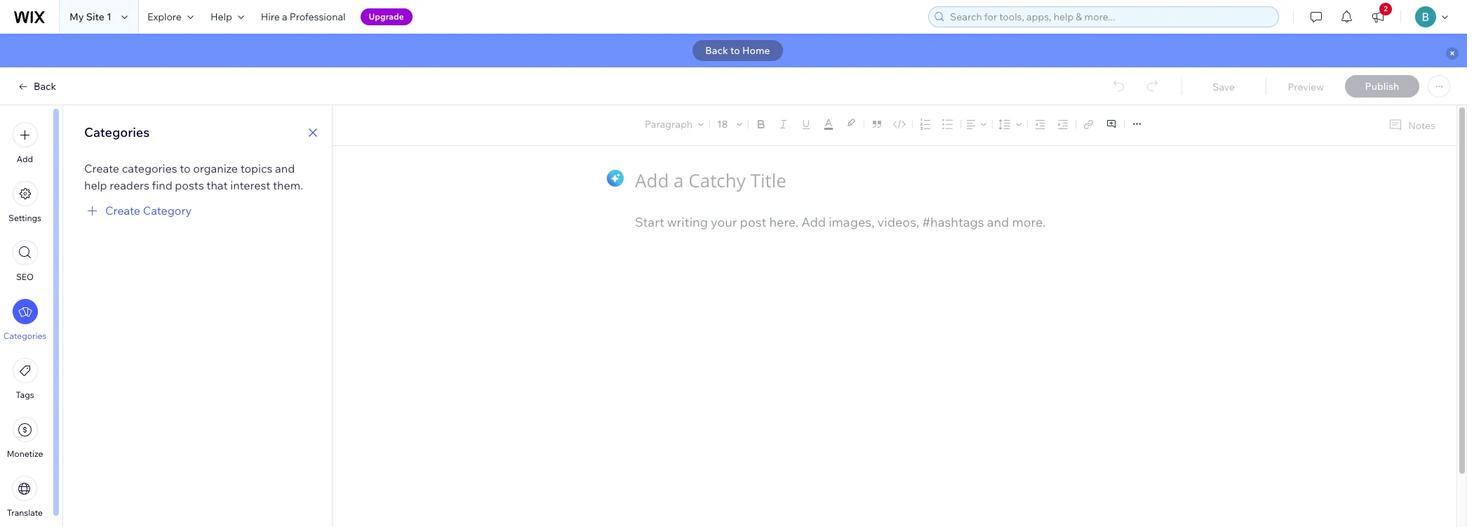 Task type: vqa. For each thing, say whether or not it's contained in the screenshot.
second $85.00 link from the bottom
no



Task type: locate. For each thing, give the bounding box(es) containing it.
0 vertical spatial back
[[706, 44, 729, 57]]

categories up categories
[[84, 124, 150, 140]]

create down the readers
[[105, 204, 140, 218]]

categories up tags button
[[3, 331, 46, 341]]

paragraph button
[[642, 114, 707, 134]]

1
[[107, 11, 112, 23]]

to inside button
[[731, 44, 740, 57]]

create up help
[[84, 161, 119, 175]]

1 horizontal spatial categories
[[84, 124, 150, 140]]

Add a Catchy Title text field
[[635, 168, 1140, 193]]

back for back to home
[[706, 44, 729, 57]]

categories button
[[3, 299, 46, 341]]

menu
[[0, 114, 50, 526]]

translate button
[[7, 476, 43, 518]]

them.
[[273, 178, 303, 192]]

to
[[731, 44, 740, 57], [180, 161, 191, 175]]

readers
[[110, 178, 150, 192]]

create inside button
[[105, 204, 140, 218]]

0 vertical spatial to
[[731, 44, 740, 57]]

0 horizontal spatial categories
[[3, 331, 46, 341]]

tags button
[[12, 358, 38, 400]]

Search for tools, apps, help & more... field
[[946, 7, 1275, 27]]

1 vertical spatial to
[[180, 161, 191, 175]]

1 vertical spatial back
[[34, 80, 56, 93]]

0 vertical spatial categories
[[84, 124, 150, 140]]

find
[[152, 178, 172, 192]]

0 horizontal spatial back
[[34, 80, 56, 93]]

seo
[[16, 272, 34, 282]]

interest
[[230, 178, 271, 192]]

back inside back to home button
[[706, 44, 729, 57]]

back up 'add' button on the top left of the page
[[34, 80, 56, 93]]

create
[[84, 161, 119, 175], [105, 204, 140, 218]]

my site 1
[[69, 11, 112, 23]]

back
[[706, 44, 729, 57], [34, 80, 56, 93]]

0 horizontal spatial to
[[180, 161, 191, 175]]

notes
[[1409, 119, 1436, 132]]

categories
[[84, 124, 150, 140], [3, 331, 46, 341]]

and
[[275, 161, 295, 175]]

monetize button
[[7, 417, 43, 459]]

to up "posts"
[[180, 161, 191, 175]]

a
[[282, 11, 287, 23]]

categories
[[122, 161, 177, 175]]

hire a professional link
[[253, 0, 354, 34]]

hire a professional
[[261, 11, 346, 23]]

create categories to organize topics and help readers find posts that interest them.
[[84, 161, 303, 192]]

topics
[[241, 161, 273, 175]]

create inside create categories to organize topics and help readers find posts that interest them.
[[84, 161, 119, 175]]

back to home
[[706, 44, 771, 57]]

seo button
[[12, 240, 38, 282]]

1 horizontal spatial to
[[731, 44, 740, 57]]

1 horizontal spatial back
[[706, 44, 729, 57]]

add
[[17, 154, 33, 164]]

notes button
[[1384, 116, 1440, 135]]

0 vertical spatial create
[[84, 161, 119, 175]]

to left home
[[731, 44, 740, 57]]

settings
[[8, 213, 41, 223]]

explore
[[147, 11, 182, 23]]

translate
[[7, 507, 43, 518]]

upgrade button
[[360, 8, 413, 25]]

back left home
[[706, 44, 729, 57]]

1 vertical spatial create
[[105, 204, 140, 218]]



Task type: describe. For each thing, give the bounding box(es) containing it.
category
[[143, 204, 192, 218]]

menu containing add
[[0, 114, 50, 526]]

back for back
[[34, 80, 56, 93]]

professional
[[290, 11, 346, 23]]

create for create categories to organize topics and help readers find posts that interest them.
[[84, 161, 119, 175]]

2
[[1384, 4, 1388, 13]]

help button
[[202, 0, 253, 34]]

settings button
[[8, 181, 41, 223]]

help
[[84, 178, 107, 192]]

posts
[[175, 178, 204, 192]]

that
[[207, 178, 228, 192]]

create category button
[[84, 202, 192, 219]]

organize
[[193, 161, 238, 175]]

hire
[[261, 11, 280, 23]]

create category
[[105, 204, 192, 218]]

monetize
[[7, 449, 43, 459]]

back to home button
[[693, 40, 783, 61]]

back button
[[17, 80, 56, 93]]

2 button
[[1363, 0, 1394, 34]]

create for create category
[[105, 204, 140, 218]]

site
[[86, 11, 105, 23]]

to inside create categories to organize topics and help readers find posts that interest them.
[[180, 161, 191, 175]]

home
[[743, 44, 771, 57]]

add button
[[12, 122, 38, 164]]

1 vertical spatial categories
[[3, 331, 46, 341]]

tags
[[16, 390, 34, 400]]

back to home alert
[[0, 34, 1468, 67]]

help
[[210, 11, 232, 23]]

upgrade
[[369, 11, 404, 22]]

my
[[69, 11, 84, 23]]

paragraph
[[645, 118, 693, 131]]



